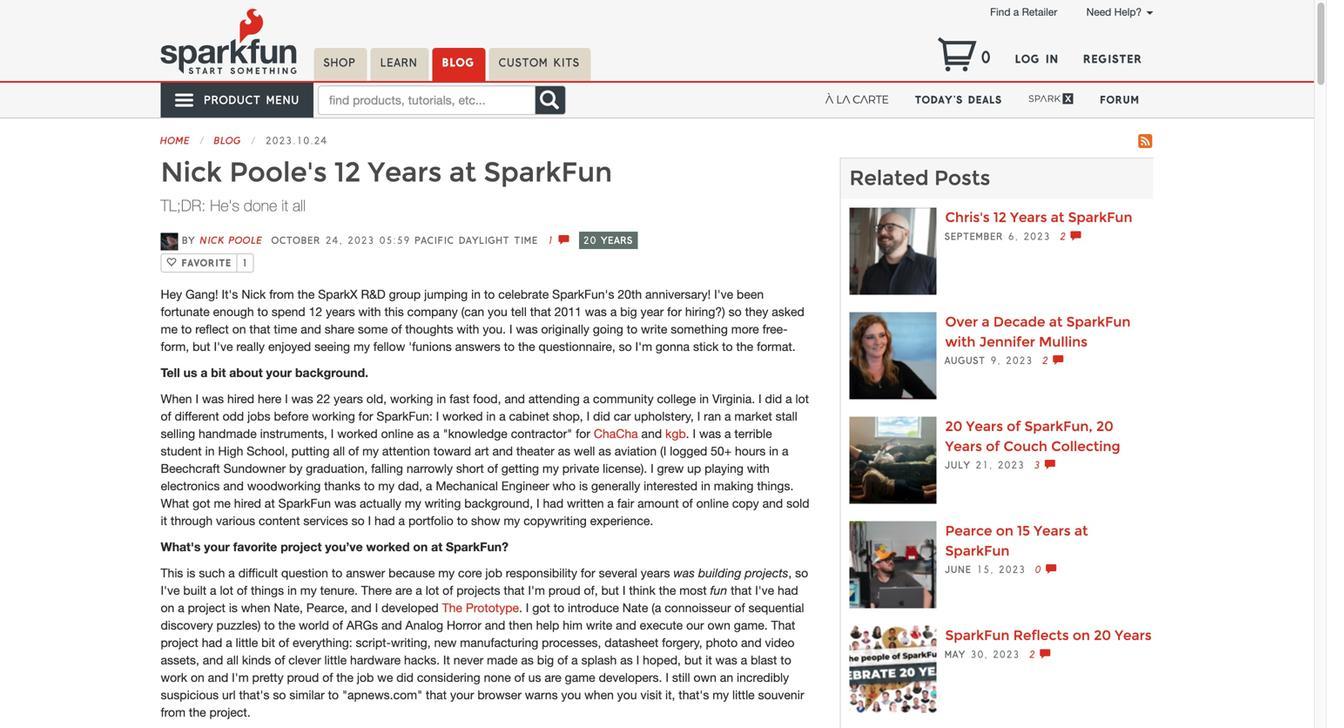 Task type: locate. For each thing, give the bounding box(es) containing it.
1 vertical spatial working
[[312, 409, 355, 423]]

years inside when i was hired here i was 22 years old, working in fast food, and attending a community college in virginia. i did a lot of different odd jobs before working for sparkfun: i worked in a cabinet shop, i did car upholstery, i ran a market stall selling handmade instruments, i worked online as a "knowledge contractor" for
[[334, 392, 363, 406]]

the down tell
[[518, 339, 535, 354]]

12
[[334, 156, 361, 189], [994, 209, 1007, 225], [309, 305, 322, 319]]

all
[[293, 196, 306, 215], [333, 444, 345, 458], [227, 653, 239, 667]]

my down dad,
[[405, 496, 421, 511]]

projects inside , so i've built a lot of things in my tenure. there are a lot of projects that i'm proud of, but i think the most
[[457, 583, 500, 598]]

a right find in the right of the page
[[1014, 6, 1019, 18]]

got
[[193, 496, 210, 511], [532, 601, 550, 615]]

write inside hey gang! it's nick from the sparkx r&d group jumping in to celebrate sparkfun's 20th anniversary! i've been fortunate enough to spend 12 years with this company (can you tell that 2011 was a big year for hiring?) so they asked me to reflect on that time and share some of thoughts with you. i was originally going to write something more free- form, but i've really enjoyed seeing my fellow 'funions answers to the questionnaire, so i'm gonna stick to the format.
[[641, 322, 667, 336]]

hacks.
[[404, 653, 440, 667]]

favorite link
[[161, 254, 237, 273]]

12 right spend
[[309, 305, 322, 319]]

shop
[[324, 56, 357, 69]]

was inside . i got to introduce nate (a connoisseur of sequential discovery puzzles) to the world of args and analog horror and then help him write and execute our own game. that project had a little bit of everything: script-writing, new manufacturing processes, datasheet forgery, photo and video assets, and all kinds of clever little hardware hacks. it never made as big of a splash as i hoped, but it was a blast to work on and i'm pretty proud of the job we did considering none of us are game developers. i still own an incredibly suspicious url that's so similar to "apnews.com" that your browser warns you when you visit it, that's my little souvenir from the project.
[[716, 653, 737, 667]]

so inside , so i've built a lot of things in my tenure. there are a lot of projects that i'm proud of, but i think the most
[[795, 566, 808, 580]]

1 vertical spatial is
[[187, 566, 195, 580]]

1 vertical spatial job
[[357, 670, 374, 685]]

1 horizontal spatial 1
[[548, 235, 559, 246]]

worked down old,
[[337, 426, 378, 441]]

2 vertical spatial 12
[[309, 305, 322, 319]]

0 vertical spatial 2 link
[[1060, 230, 1082, 242]]

1 vertical spatial us
[[528, 670, 541, 685]]

2 horizontal spatial but
[[684, 653, 702, 667]]

prototype
[[466, 601, 519, 615]]

2023 down chris's 12 years at sparkfun at the right top
[[1024, 231, 1051, 242]]

nick poole's 12 years at sparkfun link
[[161, 156, 612, 189]]

and up datasheet
[[616, 618, 636, 632]]

0 horizontal spatial it
[[161, 514, 167, 528]]

shop,
[[553, 409, 583, 423]]

1 vertical spatial by
[[289, 461, 302, 476]]

1 horizontal spatial your
[[266, 366, 292, 380]]

0 vertical spatial .
[[686, 426, 689, 441]]

comment image down pearce on 15 years at sparkfun
[[1046, 564, 1058, 574]]

all inside nick poole's 12 years at sparkfun tl;dr: he's done it all
[[293, 196, 306, 215]]

i inside hey gang! it's nick from the sparkx r&d group jumping in to celebrate sparkfun's 20th anniversary! i've been fortunate enough to spend 12 years with this company (can you tell that 2011 was a big year for hiring?) so they asked me to reflect on that time and share some of thoughts with you. i was originally going to write something more free- form, but i've really enjoyed seeing my fellow 'funions answers to the questionnaire, so i'm gonna stick to the format.
[[509, 322, 513, 336]]

june 15, 2023
[[945, 564, 1026, 575]]

nick poole's 12 years at sparkfun tl;dr: he's done it all
[[161, 156, 612, 215]]

i left think
[[623, 583, 626, 598]]

0 horizontal spatial little
[[236, 636, 258, 650]]

2 link down chris's 12 years at sparkfun at the right top
[[1060, 230, 1082, 242]]

proud inside . i got to introduce nate (a connoisseur of sequential discovery puzzles) to the world of args and analog horror and then help him write and execute our own game. that project had a little bit of everything: script-writing, new manufacturing processes, datasheet forgery, photo and video assets, and all kinds of clever little hardware hacks. it never made as big of a splash as i hoped, but it was a blast to work on and i'm pretty proud of the job we did considering none of us are game developers. i still own an incredibly suspicious url that's so similar to "apnews.com" that your browser warns you when you visit it, that's my little souvenir from the project.
[[287, 670, 319, 685]]

when
[[161, 392, 192, 406]]

and up the url
[[208, 670, 228, 685]]

had inside that i've had on a project is when nate, pearce, and i developed
[[778, 583, 798, 598]]

at inside pearce on 15 years at sparkfun
[[1075, 523, 1088, 539]]

12 inside hey gang! it's nick from the sparkx r&d group jumping in to celebrate sparkfun's 20th anniversary! i've been fortunate enough to spend 12 years with this company (can you tell that 2011 was a big year for hiring?) so they asked me to reflect on that time and share some of thoughts with you. i was originally going to write something more free- form, but i've really enjoyed seeing my fellow 'funions answers to the questionnaire, so i'm gonna stick to the format.
[[309, 305, 322, 319]]

never
[[454, 653, 484, 667]]

2023 for 20
[[998, 460, 1025, 471]]

2 down chris's 12 years at sparkfun at the right top
[[1060, 231, 1071, 242]]

a left fair on the left bottom of page
[[607, 496, 614, 511]]

i've
[[714, 287, 733, 302], [214, 339, 233, 354], [161, 583, 180, 598], [755, 583, 774, 598]]

that inside , so i've built a lot of things in my tenure. there are a lot of projects that i'm proud of, but i think the most
[[504, 583, 525, 598]]

0 horizontal spatial but
[[193, 339, 210, 354]]

that up really
[[249, 322, 270, 336]]

fortunate
[[161, 305, 210, 319]]

1 vertical spatial worked
[[337, 426, 378, 441]]

to down fortunate
[[181, 322, 192, 336]]

comment image inside '1' link
[[559, 234, 570, 245]]

of up "the"
[[443, 583, 453, 598]]

2023 down jennifer
[[1006, 355, 1033, 366]]

was up an
[[716, 653, 737, 667]]

to up actually on the bottom left of page
[[364, 479, 375, 493]]

portfolio
[[408, 514, 454, 528]]

of down pearce,
[[332, 618, 343, 632]]

comment image inside 3 link
[[1045, 459, 1056, 470]]

had inside . i got to introduce nate (a connoisseur of sequential discovery puzzles) to the world of args and analog horror and then help him write and execute our own game. that project had a little bit of everything: script-writing, new manufacturing processes, datasheet forgery, photo and video assets, and all kinds of clever little hardware hacks. it never made as big of a splash as i hoped, but it was a blast to work on and i'm pretty proud of the job we did considering none of us are game developers. i still own an incredibly suspicious url that's so similar to "apnews.com" that your browser warns you when you visit it, that's my little souvenir from the project.
[[202, 636, 222, 650]]

1 horizontal spatial write
[[641, 322, 667, 336]]

find
[[990, 6, 1011, 18]]

of down this
[[391, 322, 402, 336]]

hamburger image
[[174, 90, 196, 111]]

2 vertical spatial is
[[229, 601, 238, 615]]

what's
[[161, 540, 201, 554]]

2 horizontal spatial it
[[706, 653, 712, 667]]

0 vertical spatial got
[[193, 496, 210, 511]]

comment image
[[1071, 230, 1082, 241], [559, 234, 570, 245], [1045, 459, 1056, 470], [1046, 564, 1058, 574], [1040, 648, 1052, 659]]

when i was hired here i was 22 years old, working in fast food, and attending a community college in virginia. i did a lot of different odd jobs before working for sparkfun: i worked in a cabinet shop, i did car upholstery, i ran a market stall selling handmade instruments, i worked online as a "knowledge contractor" for
[[161, 392, 809, 441]]

0 vertical spatial is
[[579, 479, 588, 493]]

r&d
[[361, 287, 386, 302]]

project down built
[[188, 601, 226, 615]]

of up couch
[[1007, 418, 1021, 435]]

when down the things
[[241, 601, 270, 615]]

kinds
[[242, 653, 271, 667]]

1 horizontal spatial all
[[293, 196, 306, 215]]

1 horizontal spatial is
[[229, 601, 238, 615]]

0 horizontal spatial job
[[357, 670, 374, 685]]

logged
[[670, 444, 707, 458]]

fair
[[617, 496, 634, 511]]

0 vertical spatial 1
[[548, 235, 559, 246]]

from inside hey gang! it's nick from the sparkx r&d group jumping in to celebrate sparkfun's 20th anniversary! i've been fortunate enough to spend 12 years with this company (can you tell that 2011 was a big year for hiring?) so they asked me to reflect on that time and share some of thoughts with you. i was originally going to write something more free- form, but i've really enjoyed seeing my fellow 'funions answers to the questionnaire, so i'm gonna stick to the format.
[[269, 287, 294, 302]]

thanks
[[324, 479, 361, 493]]

group
[[389, 287, 421, 302]]

1 vertical spatial online
[[696, 496, 729, 511]]

and up script-
[[381, 618, 402, 632]]

i'm inside hey gang! it's nick from the sparkx r&d group jumping in to celebrate sparkfun's 20th anniversary! i've been fortunate enough to spend 12 years with this company (can you tell that 2011 was a big year for hiring?) so they asked me to reflect on that time and share some of thoughts with you. i was originally going to write something more free- form, but i've really enjoyed seeing my fellow 'funions answers to the questionnaire, so i'm gonna stick to the format.
[[635, 339, 652, 354]]

0 vertical spatial when
[[241, 601, 270, 615]]

0 horizontal spatial big
[[537, 653, 554, 667]]

new
[[434, 636, 457, 650]]

food,
[[473, 392, 501, 406]]

it's
[[222, 287, 238, 302]]

on inside pearce on 15 years at sparkfun
[[996, 523, 1014, 539]]

i up the logged
[[693, 426, 696, 441]]

everything:
[[293, 636, 352, 650]]

0 vertical spatial worked
[[443, 409, 483, 423]]

1 horizontal spatial i'm
[[528, 583, 545, 598]]

is
[[579, 479, 588, 493], [187, 566, 195, 580], [229, 601, 238, 615]]

i up then
[[526, 601, 529, 615]]

selling
[[161, 426, 195, 441]]

by up favorite link
[[182, 235, 196, 246]]

july 21, 2023
[[945, 460, 1025, 471]]

1 horizontal spatial it
[[282, 196, 288, 215]]

years inside hey gang! it's nick from the sparkx r&d group jumping in to celebrate sparkfun's 20th anniversary! i've been fortunate enough to spend 12 years with this company (can you tell that 2011 was a big year for hiring?) so they asked me to reflect on that time and share some of thoughts with you. i was originally going to write something more free- form, but i've really enjoyed seeing my fellow 'funions answers to the questionnaire, so i'm gonna stick to the format.
[[326, 305, 355, 319]]

1 horizontal spatial you
[[561, 688, 581, 702]]

and up cabinet in the bottom of the page
[[505, 392, 525, 406]]

1 horizontal spatial from
[[269, 287, 294, 302]]

and inside when i was hired here i was 22 years old, working in fast food, and attending a community college in virginia. i did a lot of different odd jobs before working for sparkfun: i worked in a cabinet shop, i did car upholstery, i ran a market stall selling handmade instruments, i worked online as a "knowledge contractor" for
[[505, 392, 525, 406]]

introduce
[[568, 601, 619, 615]]

you inside hey gang! it's nick from the sparkx r&d group jumping in to celebrate sparkfun's 20th anniversary! i've been fortunate enough to spend 12 years with this company (can you tell that 2011 was a big year for hiring?) so they asked me to reflect on that time and share some of thoughts with you. i was originally going to write something more free- form, but i've really enjoyed seeing my fellow 'funions answers to the questionnaire, so i'm gonna stick to the format.
[[488, 305, 508, 319]]

on inside . i got to introduce nate (a connoisseur of sequential discovery puzzles) to the world of args and analog horror and then help him write and execute our own game. that project had a little bit of everything: script-writing, new manufacturing processes, datasheet forgery, photo and video assets, and all kinds of clever little hardware hacks. it never made as big of a splash as i hoped, but it was a blast to work on and i'm pretty proud of the job we did considering none of us are game developers. i still own an incredibly suspicious url that's so similar to "apnews.com" that your browser warns you when you visit it, that's my little souvenir from the project.
[[191, 670, 204, 685]]

0 horizontal spatial blog
[[214, 135, 242, 146]]

0 vertical spatial project
[[281, 540, 322, 554]]

but inside , so i've built a lot of things in my tenure. there are a lot of projects that i'm proud of, but i think the most
[[601, 583, 619, 598]]

2 link down the mullins
[[1042, 355, 1065, 366]]

background.
[[295, 366, 368, 380]]

. inside . i got to introduce nate (a connoisseur of sequential discovery puzzles) to the world of args and analog horror and then help him write and execute our own game. that project had a little bit of everything: script-writing, new manufacturing processes, datasheet forgery, photo and video assets, and all kinds of clever little hardware hacks. it never made as big of a splash as i hoped, but it was a blast to work on and i'm pretty proud of the job we did considering none of us are game developers. i still own an incredibly suspicious url that's so similar to "apnews.com" that your browser warns you when you visit it, that's my little souvenir from the project.
[[519, 601, 522, 615]]

i'm left gonna
[[635, 339, 652, 354]]

online down 'sparkfun:'
[[381, 426, 414, 441]]

0 horizontal spatial did
[[396, 670, 414, 685]]

upholstery,
[[634, 409, 694, 423]]

i'm for made
[[232, 670, 249, 685]]

big inside . i got to introduce nate (a connoisseur of sequential discovery puzzles) to the world of args and analog horror and then help him write and execute our own game. that project had a little bit of everything: script-writing, new manufacturing processes, datasheet forgery, photo and video assets, and all kinds of clever little hardware hacks. it never made as big of a splash as i hoped, but it was a blast to work on and i'm pretty proud of the job we did considering none of us are game developers. i still own an incredibly suspicious url that's so similar to "apnews.com" that your browser warns you when you visit it, that's my little souvenir from the project.
[[537, 653, 554, 667]]

to
[[484, 287, 495, 302], [257, 305, 268, 319], [181, 322, 192, 336], [627, 322, 638, 336], [504, 339, 515, 354], [722, 339, 733, 354], [364, 479, 375, 493], [457, 514, 468, 528], [332, 566, 343, 580], [554, 601, 564, 615], [264, 618, 275, 632], [781, 653, 791, 667], [328, 688, 339, 702]]

when inside . i got to introduce nate (a connoisseur of sequential discovery puzzles) to the world of args and analog horror and then help him write and execute our own game. that project had a little bit of everything: script-writing, new manufacturing processes, datasheet forgery, photo and video assets, and all kinds of clever little hardware hacks. it never made as big of a splash as i hoped, but it was a blast to work on and i'm pretty proud of the job we did considering none of us are game developers. i still own an incredibly suspicious url that's so similar to "apnews.com" that your browser warns you when you visit it, that's my little souvenir from the project.
[[585, 688, 614, 702]]

0 vertical spatial working
[[390, 392, 433, 406]]

years
[[326, 305, 355, 319], [334, 392, 363, 406], [641, 566, 670, 580]]

had up 'copywriting'
[[543, 496, 564, 511]]

0 vertical spatial proud
[[548, 583, 581, 598]]

0 vertical spatial are
[[395, 583, 412, 598]]

write down introduce in the bottom of the page
[[586, 618, 613, 632]]

as right 'made'
[[521, 653, 534, 667]]

blog link up find products, tutorials, etc... text box
[[432, 48, 486, 81]]

was up "going" in the left top of the page
[[585, 305, 607, 319]]

odd
[[223, 409, 244, 423]]

2 horizontal spatial i'm
[[635, 339, 652, 354]]

so inside . i got to introduce nate (a connoisseur of sequential discovery puzzles) to the world of args and analog horror and then help him write and execute our own game. that project had a little bit of everything: script-writing, new manufacturing processes, datasheet forgery, photo and video assets, and all kinds of clever little hardware hacks. it never made as big of a splash as i hoped, but it was a blast to work on and i'm pretty proud of the job we did considering none of us are game developers. i still own an incredibly suspicious url that's so similar to "apnews.com" that your browser warns you when you visit it, that's my little souvenir from the project.
[[273, 688, 286, 702]]

at inside . i was a terrible student in high school, putting all of my attention toward art and theater as well as aviation (i logged 50+ hours in a beechcraft sundowner by graduation, falling narrowly short of getting my private license). i grew up playing with electronics and woodworking thanks to my dad, a mechanical engineer who is generally interested in making things. what got me hired at sparkfun was actually my writing background, i had written a fair amount of online copy and sold it through various content services so i had a portfolio to show my copywriting experience.
[[265, 496, 275, 511]]

in inside hey gang! it's nick from the sparkx r&d group jumping in to celebrate sparkfun's 20th anniversary! i've been fortunate enough to spend 12 years with this company (can you tell that 2011 was a big year for hiring?) so they asked me to reflect on that time and share some of thoughts with you. i was originally going to write something more free- form, but i've really enjoyed seeing my fellow 'funions answers to the questionnaire, so i'm gonna stick to the format.
[[471, 287, 481, 302]]

sparkfun inside nick poole's 12 years at sparkfun tl;dr: he's done it all
[[484, 156, 612, 189]]

30,
[[971, 649, 988, 660]]

got inside . i got to introduce nate (a connoisseur of sequential discovery puzzles) to the world of args and analog horror and then help him write and execute our own game. that project had a little bit of everything: script-writing, new manufacturing processes, datasheet forgery, photo and video assets, and all kinds of clever little hardware hacks. it never made as big of a splash as i hoped, but it was a blast to work on and i'm pretty proud of the job we did considering none of us are game developers. i still own an incredibly suspicious url that's so similar to "apnews.com" that your browser warns you when you visit it, that's my little souvenir from the project.
[[532, 601, 550, 615]]

us inside . i got to introduce nate (a connoisseur of sequential discovery puzzles) to the world of args and analog horror and then help him write and execute our own game. that project had a little bit of everything: script-writing, new manufacturing processes, datasheet forgery, photo and video assets, and all kinds of clever little hardware hacks. it never made as big of a splash as i hoped, but it was a blast to work on and i'm pretty proud of the job we did considering none of us are game developers. i still own an incredibly suspicious url that's so similar to "apnews.com" that your browser warns you when you visit it, that's my little souvenir from the project.
[[528, 670, 541, 685]]

things.
[[757, 479, 794, 493]]

log in link
[[1005, 45, 1070, 73]]

nick up favorite
[[200, 235, 225, 246]]

1 vertical spatial did
[[593, 409, 610, 423]]

20 years link
[[579, 232, 638, 249]]

i right you.
[[509, 322, 513, 336]]

are up developed
[[395, 583, 412, 598]]

.
[[686, 426, 689, 441], [519, 601, 522, 615]]

0 horizontal spatial got
[[193, 496, 210, 511]]

with inside over a decade at sparkfun with jennifer mullins
[[945, 334, 976, 350]]

attending
[[529, 392, 580, 406]]

a right over
[[982, 314, 990, 330]]

1 horizontal spatial blog
[[443, 56, 475, 69]]

2023 for chris's
[[1024, 231, 1051, 242]]

1 horizontal spatial did
[[593, 409, 610, 423]]

we
[[377, 670, 393, 685]]

2023 for over
[[1006, 355, 1033, 366]]

did up stall
[[765, 392, 782, 406]]

on left 15
[[996, 523, 1014, 539]]

nick
[[161, 156, 222, 189], [200, 235, 225, 246], [242, 287, 266, 302]]

through
[[171, 514, 213, 528]]

0 link
[[938, 37, 992, 72], [1035, 564, 1058, 575]]

blog
[[443, 56, 475, 69], [214, 135, 242, 146]]

1 vertical spatial blog link
[[214, 135, 242, 146]]

big inside hey gang! it's nick from the sparkx r&d group jumping in to celebrate sparkfun's 20th anniversary! i've been fortunate enough to spend 12 years with this company (can you tell that 2011 was a big year for hiring?) so they asked me to reflect on that time and share some of thoughts with you. i was originally going to write something more free- form, but i've really enjoyed seeing my fellow 'funions answers to the questionnaire, so i'm gonna stick to the format.
[[620, 305, 637, 319]]

game
[[565, 670, 595, 685]]

2023 down couch
[[998, 460, 1025, 471]]

suspicious
[[161, 688, 219, 702]]

it
[[443, 653, 450, 667]]

when down game
[[585, 688, 614, 702]]

working up 'sparkfun:'
[[390, 392, 433, 406]]

a up toward
[[433, 426, 440, 441]]

proud left of,
[[548, 583, 581, 598]]

incredibly
[[737, 670, 789, 685]]

september
[[945, 231, 1004, 242]]

in right log
[[1046, 53, 1060, 65]]

1 horizontal spatial job
[[485, 566, 502, 580]]

is up written at the left bottom
[[579, 479, 588, 493]]

discovery
[[161, 618, 213, 632]]

1 vertical spatial years
[[334, 392, 363, 406]]

years inside nick poole's 12 years at sparkfun tl;dr: he's done it all
[[368, 156, 442, 189]]

i inside that i've had on a project is when nate, pearce, and i developed
[[375, 601, 378, 615]]

game.
[[734, 618, 768, 632]]

2 vertical spatial years
[[641, 566, 670, 580]]

1 vertical spatial write
[[586, 618, 613, 632]]

0 vertical spatial write
[[641, 322, 667, 336]]

it inside nick poole's 12 years at sparkfun tl;dr: he's done it all
[[282, 196, 288, 215]]

to right "going" in the left top of the page
[[627, 322, 638, 336]]

so down pretty
[[273, 688, 286, 702]]

1 horizontal spatial us
[[528, 670, 541, 685]]

in left fast on the bottom of page
[[437, 392, 446, 406]]

2 vertical spatial i'm
[[232, 670, 249, 685]]

i'm inside , so i've built a lot of things in my tenure. there are a lot of projects that i'm proud of, but i think the most
[[528, 583, 545, 598]]

project up question
[[281, 540, 322, 554]]

2 vertical spatial nick
[[242, 287, 266, 302]]

0 horizontal spatial me
[[161, 322, 178, 336]]

september 6, 2023
[[945, 231, 1051, 242]]

1 horizontal spatial little
[[324, 653, 347, 667]]

interested
[[644, 479, 698, 493]]

in inside log in link
[[1046, 53, 1060, 65]]

that inside . i got to introduce nate (a connoisseur of sequential discovery puzzles) to the world of args and analog horror and then help him write and execute our own game. that project had a little bit of everything: script-writing, new manufacturing processes, datasheet forgery, photo and video assets, and all kinds of clever little hardware hacks. it never made as big of a splash as i hoped, but it was a blast to work on and i'm pretty proud of the job we did considering none of us are game developers. i still own an incredibly suspicious url that's so similar to "apnews.com" that your browser warns you when you visit it, that's my little souvenir from the project.
[[426, 688, 447, 702]]

lot down because
[[426, 583, 439, 598]]

sparkfun:
[[377, 409, 433, 423]]

and down the game.
[[741, 636, 762, 650]]

and down the prototype
[[485, 618, 505, 632]]

of inside hey gang! it's nick from the sparkx r&d group jumping in to celebrate sparkfun's 20th anniversary! i've been fortunate enough to spend 12 years with this company (can you tell that 2011 was a big year for hiring?) so they asked me to reflect on that time and share some of thoughts with you. i was originally going to write something more free- form, but i've really enjoyed seeing my fellow 'funions answers to the questionnaire, so i'm gonna stick to the format.
[[391, 322, 402, 336]]

me inside hey gang! it's nick from the sparkx r&d group jumping in to celebrate sparkfun's 20th anniversary! i've been fortunate enough to spend 12 years with this company (can you tell that 2011 was a big year for hiring?) so they asked me to reflect on that time and share some of thoughts with you. i was originally going to write something more free- form, but i've really enjoyed seeing my fellow 'funions answers to the questionnaire, so i'm gonna stick to the format.
[[161, 322, 178, 336]]

woodworking
[[247, 479, 321, 493]]

work
[[161, 670, 187, 685]]

really
[[236, 339, 265, 354]]

a up "going" in the left top of the page
[[610, 305, 617, 319]]

sparkfun reflects on 20 years
[[945, 627, 1152, 644]]

fellow
[[373, 339, 405, 354]]

on inside that i've had on a project is when nate, pearce, and i developed
[[161, 601, 174, 615]]

so right ,
[[795, 566, 808, 580]]

to down nate,
[[264, 618, 275, 632]]

write inside . i got to introduce nate (a connoisseur of sequential discovery puzzles) to the world of args and analog horror and then help him write and execute our own game. that project had a little bit of everything: script-writing, new manufacturing processes, datasheet forgery, photo and video assets, and all kinds of clever little hardware hacks. it never made as big of a splash as i hoped, but it was a blast to work on and i'm pretty proud of the job we did considering none of us are game developers. i still own an incredibly suspicious url that's so similar to "apnews.com" that your browser warns you when you visit it, that's my little souvenir from the project.
[[586, 618, 613, 632]]

fast
[[450, 392, 470, 406]]

1 horizontal spatial .
[[686, 426, 689, 441]]

1 horizontal spatial are
[[545, 670, 562, 685]]

so down actually on the bottom left of page
[[352, 514, 365, 528]]

2 link for decade
[[1042, 355, 1065, 366]]

did right we
[[396, 670, 414, 685]]

0 horizontal spatial proud
[[287, 670, 319, 685]]

1 horizontal spatial 0
[[1035, 564, 1046, 575]]

1 vertical spatial bit
[[261, 636, 275, 650]]

i'm inside . i got to introduce nate (a connoisseur of sequential discovery puzzles) to the world of args and analog horror and then help him write and execute our own game. that project had a little bit of everything: script-writing, new manufacturing processes, datasheet forgery, photo and video assets, and all kinds of clever little hardware hacks. it never made as big of a splash as i hoped, but it was a blast to work on and i'm pretty proud of the job we did considering none of us are game developers. i still own an incredibly suspicious url that's so similar to "apnews.com" that your browser warns you when you visit it, that's my little souvenir from the project.
[[232, 670, 249, 685]]

job right core
[[485, 566, 502, 580]]

1 horizontal spatial bit
[[261, 636, 275, 650]]

0 horizontal spatial you
[[488, 305, 508, 319]]

2 horizontal spatial lot
[[796, 392, 809, 406]]

1 vertical spatial your
[[204, 540, 230, 554]]

forum
[[1101, 94, 1140, 106]]

all inside . i was a terrible student in high school, putting all of my attention toward art and theater as well as aviation (i logged 50+ hours in a beechcraft sundowner by graduation, falling narrowly short of getting my private license). i grew up playing with electronics and woodworking thanks to my dad, a mechanical engineer who is generally interested in making things. what got me hired at sparkfun was actually my writing background, i had written a fair amount of online copy and sold it through various content services so i had a portfolio to show my copywriting experience.
[[333, 444, 345, 458]]

0 horizontal spatial 0 link
[[938, 37, 992, 72]]

my down question
[[300, 583, 317, 598]]

it,
[[665, 688, 675, 702]]

had down discovery
[[202, 636, 222, 650]]

today's deals link
[[903, 83, 1016, 118]]

with up august
[[945, 334, 976, 350]]

online inside when i was hired here i was 22 years old, working in fast food, and attending a community college in virginia. i did a lot of different odd jobs before working for sparkfun: i worked in a cabinet shop, i did car upholstery, i ran a market stall selling handmade instruments, i worked online as a "knowledge contractor" for
[[381, 426, 414, 441]]

1 vertical spatial 0 link
[[1035, 564, 1058, 575]]

0 horizontal spatial 12
[[309, 305, 322, 319]]

2023 for pearce
[[999, 564, 1026, 575]]

and down things.
[[763, 496, 783, 511]]

0 horizontal spatial that's
[[239, 688, 270, 702]]

. inside . i was a terrible student in high school, putting all of my attention toward art and theater as well as aviation (i logged 50+ hours in a beechcraft sundowner by graduation, falling narrowly short of getting my private license). i grew up playing with electronics and woodworking thanks to my dad, a mechanical engineer who is generally interested in making things. what got me hired at sparkfun was actually my writing background, i had written a fair amount of online copy and sold it through various content services so i had a portfolio to show my copywriting experience.
[[686, 426, 689, 441]]

2 vertical spatial but
[[684, 653, 702, 667]]

over
[[945, 314, 978, 330]]

1 link
[[548, 234, 570, 246]]

home
[[161, 135, 191, 146]]

big down processes,
[[537, 653, 554, 667]]

0 horizontal spatial write
[[586, 618, 613, 632]]

in up nate,
[[287, 583, 297, 598]]

bit inside . i got to introduce nate (a connoisseur of sequential discovery puzzles) to the world of args and analog horror and then help him write and execute our own game. that project had a little bit of everything: script-writing, new manufacturing processes, datasheet forgery, photo and video assets, and all kinds of clever little hardware hacks. it never made as big of a splash as i hoped, but it was a blast to work on and i'm pretty proud of the job we did considering none of us are game developers. i still own an incredibly suspicious url that's so similar to "apnews.com" that your browser warns you when you visit it, that's my little souvenir from the project.
[[261, 636, 275, 650]]

2 horizontal spatial you
[[617, 688, 637, 702]]

at inside nick poole's 12 years at sparkfun tl;dr: he's done it all
[[449, 156, 476, 189]]

0 horizontal spatial 0
[[981, 48, 992, 67]]

a inside hey gang! it's nick from the sparkx r&d group jumping in to celebrate sparkfun's 20th anniversary! i've been fortunate enough to spend 12 years with this company (can you tell that 2011 was a big year for hiring?) so they asked me to reflect on that time and share some of thoughts with you. i was originally going to write something more free- form, but i've really enjoyed seeing my fellow 'funions answers to the questionnaire, so i'm gonna stick to the format.
[[610, 305, 617, 319]]

this
[[161, 566, 183, 580]]

22
[[317, 392, 330, 406]]

help
[[536, 618, 559, 632]]

a left blast
[[741, 653, 747, 667]]

community
[[593, 392, 654, 406]]

with down hours
[[747, 461, 770, 476]]

0 vertical spatial bit
[[211, 366, 226, 380]]

from inside . i got to introduce nate (a connoisseur of sequential discovery puzzles) to the world of args and analog horror and then help him write and execute our own game. that project had a little bit of everything: script-writing, new manufacturing processes, datasheet forgery, photo and video assets, and all kinds of clever little hardware hacks. it never made as big of a splash as i hoped, but it was a blast to work on and i'm pretty proud of the job we did considering none of us are game developers. i still own an incredibly suspicious url that's so similar to "apnews.com" that your browser warns you when you visit it, that's my little souvenir from the project.
[[161, 705, 186, 720]]

did
[[765, 392, 782, 406], [593, 409, 610, 423], [396, 670, 414, 685]]

stick
[[693, 339, 719, 354]]

is inside that i've had on a project is when nate, pearce, and i developed
[[229, 601, 238, 615]]

0 vertical spatial 2
[[1060, 231, 1071, 242]]

0 vertical spatial your
[[266, 366, 292, 380]]

0 horizontal spatial blog link
[[214, 135, 242, 146]]

1 vertical spatial 12
[[994, 209, 1007, 225]]

1 vertical spatial 2 link
[[1042, 355, 1065, 366]]

comment image inside 0 link
[[1046, 564, 1058, 574]]

i'm for write
[[635, 339, 652, 354]]

of up the july 21, 2023
[[986, 438, 1000, 454]]

register link
[[1074, 45, 1154, 73]]

electronics
[[161, 479, 220, 493]]

1 horizontal spatial 2
[[1042, 355, 1053, 366]]

to left show
[[457, 514, 468, 528]]

amount
[[638, 496, 679, 511]]

chris's 12 years at sparkfun link
[[850, 208, 1154, 295]]

clever
[[289, 653, 321, 667]]

are up warns
[[545, 670, 562, 685]]

years inside pearce on 15 years at sparkfun
[[1034, 523, 1071, 539]]

1 horizontal spatial working
[[390, 392, 433, 406]]

2 vertical spatial project
[[161, 636, 198, 650]]

2 horizontal spatial is
[[579, 479, 588, 493]]

0 vertical spatial little
[[236, 636, 258, 650]]

of down interested
[[682, 496, 693, 511]]

2 vertical spatial 2
[[1029, 649, 1040, 660]]

1 vertical spatial 1
[[242, 258, 249, 269]]

0 vertical spatial own
[[708, 618, 731, 632]]

2 vertical spatial little
[[732, 688, 755, 702]]

it inside . i got to introduce nate (a connoisseur of sequential discovery puzzles) to the world of args and analog horror and then help him write and execute our own game. that project had a little bit of everything: script-writing, new manufacturing processes, datasheet forgery, photo and video assets, and all kinds of clever little hardware hacks. it never made as big of a splash as i hoped, but it was a blast to work on and i'm pretty proud of the job we did considering none of us are game developers. i still own an incredibly suspicious url that's so similar to "apnews.com" that your browser warns you when you visit it, that's my little souvenir from the project.
[[706, 653, 712, 667]]

i'm up the url
[[232, 670, 249, 685]]

in right hours
[[769, 444, 779, 458]]

the up spend
[[298, 287, 315, 302]]

is up built
[[187, 566, 195, 580]]

2 horizontal spatial all
[[333, 444, 345, 458]]

august 9, 2023
[[945, 355, 1033, 366]]

a right such
[[228, 566, 235, 580]]

the inside , so i've built a lot of things in my tenure. there are a lot of projects that i'm proud of, but i think the most
[[659, 583, 676, 598]]



Task type: vqa. For each thing, say whether or not it's contained in the screenshot.


Task type: describe. For each thing, give the bounding box(es) containing it.
sparkfun,
[[1025, 418, 1093, 435]]

i've down reflect
[[214, 339, 233, 354]]

august
[[945, 355, 986, 366]]

0 horizontal spatial 1
[[242, 258, 249, 269]]

a inside that i've had on a project is when nate, pearce, and i developed
[[178, 601, 184, 615]]

1 vertical spatial blog
[[214, 135, 242, 146]]

got inside . i was a terrible student in high school, putting all of my attention toward art and theater as well as aviation (i logged 50+ hours in a beechcraft sundowner by graduation, falling narrowly short of getting my private license). i grew up playing with electronics and woodworking thanks to my dad, a mechanical engineer who is generally interested in making things. what got me hired at sparkfun was actually my writing background, i had written a fair amount of online copy and sold it through various content services so i had a portfolio to show my copywriting experience.
[[193, 496, 210, 511]]

50+
[[711, 444, 732, 458]]

by inside . i was a terrible student in high school, putting all of my attention toward art and theater as well as aviation (i logged 50+ hours in a beechcraft sundowner by graduation, falling narrowly short of getting my private license). i grew up playing with electronics and woodworking thanks to my dad, a mechanical engineer who is generally interested in making things. what got me hired at sparkfun was actually my writing background, i had written a fair amount of online copy and sold it through various content services so i had a portfolio to show my copywriting experience.
[[289, 461, 302, 476]]

difficult
[[238, 566, 278, 580]]

of up clever
[[279, 636, 289, 650]]

a down food,
[[499, 409, 506, 423]]

2 that's from the left
[[679, 688, 709, 702]]

made
[[487, 653, 518, 667]]

tell
[[161, 366, 180, 380]]

july
[[945, 460, 971, 471]]

a up shop, in the bottom left of the page
[[583, 392, 590, 406]]

written
[[567, 496, 604, 511]]

background,
[[464, 496, 533, 511]]

to right similar
[[328, 688, 339, 702]]

for up of,
[[581, 566, 595, 580]]

so inside . i was a terrible student in high school, putting all of my attention toward art and theater as well as aviation (i logged 50+ hours in a beechcraft sundowner by graduation, falling narrowly short of getting my private license). i grew up playing with electronics and woodworking thanks to my dad, a mechanical engineer who is generally interested in making things. what got me hired at sparkfun was actually my writing background, i had written a fair amount of online copy and sold it through various content services so i had a portfolio to show my copywriting experience.
[[352, 514, 365, 528]]

sparkx
[[318, 287, 358, 302]]

24,
[[326, 235, 343, 246]]

cabinet
[[509, 409, 549, 423]]

my up who
[[543, 461, 559, 476]]

enough
[[213, 305, 254, 319]]

so down "going" in the left top of the page
[[619, 339, 632, 354]]

was down thanks
[[334, 496, 356, 511]]

to down video at the bottom of page
[[781, 653, 791, 667]]

to up tenure.
[[332, 566, 343, 580]]

0 horizontal spatial your
[[204, 540, 230, 554]]

0 horizontal spatial working
[[312, 409, 355, 423]]

in inside , so i've built a lot of things in my tenure. there are a lot of projects that i'm proud of, but i think the most
[[287, 583, 297, 598]]

is inside . i was a terrible student in high school, putting all of my attention toward art and theater as well as aviation (i logged 50+ hours in a beechcraft sundowner by graduation, falling narrowly short of getting my private license). i grew up playing with electronics and woodworking thanks to my dad, a mechanical engineer who is generally interested in making things. what got me hired at sparkfun was actually my writing background, i had written a fair amount of online copy and sold it through various content services so i had a portfolio to show my copywriting experience.
[[579, 479, 588, 493]]

2 link for years
[[1060, 230, 1082, 242]]

but inside hey gang! it's nick from the sparkx r&d group jumping in to celebrate sparkfun's 20th anniversary! i've been fortunate enough to spend 12 years with this company (can you tell that 2011 was a big year for hiring?) so they asked me to reflect on that time and share some of thoughts with you. i was originally going to write something more free- form, but i've really enjoyed seeing my fellow 'funions answers to the questionnaire, so i'm gonna stick to the format.
[[193, 339, 210, 354]]

in up the ran
[[700, 392, 709, 406]]

to up (can
[[484, 287, 495, 302]]

05:59
[[380, 235, 411, 246]]

as up developers.
[[620, 653, 633, 667]]

and inside hey gang! it's nick from the sparkx r&d group jumping in to celebrate sparkfun's 20th anniversary! i've been fortunate enough to spend 12 years with this company (can you tell that 2011 was a big year for hiring?) so they asked me to reflect on that time and share some of thoughts with you. i was originally going to write something more free- form, but i've really enjoyed seeing my fellow 'funions answers to the questionnaire, so i'm gonna stick to the format.
[[301, 322, 321, 336]]

writing
[[425, 496, 461, 511]]

. for got
[[519, 601, 522, 615]]

comment image for chris's
[[1071, 230, 1082, 241]]

and up (i
[[641, 426, 662, 441]]

sundowner
[[223, 461, 286, 476]]

things
[[251, 583, 284, 598]]

1 vertical spatial 0
[[1035, 564, 1046, 575]]

kgb
[[665, 426, 686, 441]]

to up the help
[[554, 601, 564, 615]]

splash
[[581, 653, 617, 667]]

. i got to introduce nate (a connoisseur of sequential discovery puzzles) to the world of args and analog horror and then help him write and execute our own game. that project had a little bit of everything: script-writing, new manufacturing processes, datasheet forgery, photo and video assets, and all kinds of clever little hardware hacks. it never made as big of a splash as i hoped, but it was a blast to work on and i'm pretty proud of the job we did considering none of us are game developers. i still own an incredibly suspicious url that's so similar to "apnews.com" that your browser warns you when you visit it, that's my little souvenir from the project.
[[161, 601, 804, 720]]

the prototype
[[442, 601, 519, 615]]

i've inside , so i've built a lot of things in my tenure. there are a lot of projects that i'm proud of, but i think the most
[[161, 583, 180, 598]]

analog
[[405, 618, 443, 632]]

0 vertical spatial blog
[[443, 56, 475, 69]]

2011
[[555, 305, 582, 319]]

when inside that i've had on a project is when nate, pearce, and i developed
[[241, 601, 270, 615]]

of up the game.
[[735, 601, 745, 615]]

all inside . i got to introduce nate (a connoisseur of sequential discovery puzzles) to the world of args and analog horror and then help him write and execute our own game. that project had a little bit of everything: script-writing, new manufacturing processes, datasheet forgery, photo and video assets, and all kinds of clever little hardware hacks. it never made as big of a splash as i hoped, but it was a blast to work on and i'm pretty proud of the job we did considering none of us are game developers. i still own an incredibly suspicious url that's so similar to "apnews.com" that your browser warns you when you visit it, that's my little souvenir from the project.
[[227, 653, 239, 667]]

time
[[274, 322, 297, 336]]

a down puzzles) on the bottom left
[[226, 636, 232, 650]]

a down stall
[[782, 444, 789, 458]]

my down "falling"
[[378, 479, 395, 493]]

hardware
[[350, 653, 401, 667]]

as left the well
[[558, 444, 571, 458]]

i right shop, in the bottom left of the page
[[587, 409, 590, 423]]

15
[[1017, 523, 1030, 539]]

of up pretty
[[275, 653, 285, 667]]

i left the ran
[[697, 409, 700, 423]]

1 vertical spatial nick
[[200, 235, 225, 246]]

forgery,
[[662, 636, 703, 650]]

i up 'different'
[[195, 392, 199, 406]]

i've up hiring?)
[[714, 287, 733, 302]]

and right assets,
[[203, 653, 223, 667]]

retailer
[[1022, 6, 1058, 18]]

0 vertical spatial job
[[485, 566, 502, 580]]

who
[[553, 479, 576, 493]]

shop link
[[314, 48, 367, 81]]

related posts
[[850, 166, 990, 191]]

2 horizontal spatial little
[[732, 688, 755, 702]]

1 vertical spatial own
[[694, 670, 717, 685]]

with up some at left top
[[359, 305, 381, 319]]

that inside that i've had on a project is when nate, pearce, and i developed
[[731, 583, 752, 598]]

comment image for pearce
[[1046, 564, 1058, 574]]

handmade
[[199, 426, 257, 441]]

0 vertical spatial 0
[[981, 48, 992, 67]]

my inside , so i've built a lot of things in my tenure. there are a lot of projects that i'm proud of, but i think the most
[[300, 583, 317, 598]]

was down the ran
[[699, 426, 721, 441]]

to left spend
[[257, 305, 268, 319]]

online inside . i was a terrible student in high school, putting all of my attention toward art and theater as well as aviation (i logged 50+ hours in a beechcraft sundowner by graduation, falling narrowly short of getting my private license). i grew up playing with electronics and woodworking thanks to my dad, a mechanical engineer who is generally interested in making things. what got me hired at sparkfun was actually my writing background, i had written a fair amount of online copy and sold it through various content services so i had a portfolio to show my copywriting experience.
[[696, 496, 729, 511]]

him
[[563, 618, 583, 632]]

, so i've built a lot of things in my tenure. there are a lot of projects that i'm proud of, but i think the most
[[161, 566, 808, 598]]

for down old,
[[359, 409, 373, 423]]

lot inside when i was hired here i was 22 years old, working in fast food, and attending a community college in virginia. i did a lot of different odd jobs before working for sparkfun: i worked in a cabinet shop, i did car upholstery, i ran a market stall selling handmade instruments, i worked online as a "knowledge contractor" for
[[796, 392, 809, 406]]

2 horizontal spatial did
[[765, 392, 782, 406]]

show
[[471, 514, 500, 528]]

manufacturing
[[460, 636, 538, 650]]

did inside . i got to introduce nate (a connoisseur of sequential discovery puzzles) to the world of args and analog horror and then help him write and execute our own game. that project had a little bit of everything: script-writing, new manufacturing processes, datasheet forgery, photo and video assets, and all kinds of clever little hardware hacks. it never made as big of a splash as i hoped, but it was a blast to work on and i'm pretty proud of the job we did considering none of us are game developers. i still own an incredibly suspicious url that's so similar to "apnews.com" that your browser warns you when you visit it, that's my little souvenir from the project.
[[396, 670, 414, 685]]

writing,
[[391, 636, 431, 650]]

chris's
[[945, 209, 990, 225]]

ran
[[704, 409, 721, 423]]

1 horizontal spatial lot
[[426, 583, 439, 598]]

a down actually on the bottom left of page
[[398, 514, 405, 528]]

i left still
[[666, 670, 669, 685]]

product menu
[[205, 94, 300, 106]]

a down such
[[210, 583, 216, 598]]

are inside , so i've built a lot of things in my tenure. there are a lot of projects that i'm proud of, but i think the most
[[395, 583, 412, 598]]

sparkfun inside pearce on 15 years at sparkfun
[[945, 543, 1010, 559]]

by nick poole
[[182, 235, 263, 246]]

i've inside that i've had on a project is when nate, pearce, and i developed
[[755, 583, 774, 598]]

virginia.
[[712, 392, 755, 406]]

1 vertical spatial little
[[324, 653, 347, 667]]

most
[[680, 583, 707, 598]]

the down the more
[[736, 339, 754, 354]]

going
[[593, 322, 623, 336]]

to right the stick
[[722, 339, 733, 354]]

1 that's from the left
[[239, 688, 270, 702]]

of up similar
[[322, 670, 333, 685]]

of up graduation,
[[348, 444, 359, 458]]

help?
[[1114, 6, 1142, 18]]

you.
[[483, 322, 506, 336]]

today's deals
[[916, 94, 1003, 106]]

project inside . i got to introduce nate (a connoisseur of sequential discovery puzzles) to the world of args and analog horror and then help him write and execute our own game. that project had a little bit of everything: script-writing, new manufacturing processes, datasheet forgery, photo and video assets, and all kinds of clever little hardware hacks. it never made as big of a splash as i hoped, but it was a blast to work on and i'm pretty proud of the job we did considering none of us are game developers. i still own an incredibly suspicious url that's so similar to "apnews.com" that your browser warns you when you visit it, that's my little souvenir from the project.
[[161, 636, 198, 650]]

i right 'sparkfun:'
[[436, 409, 439, 423]]

your inside . i got to introduce nate (a connoisseur of sequential discovery puzzles) to the world of args and analog horror and then help him write and execute our own game. that project had a little bit of everything: script-writing, new manufacturing processes, datasheet forgery, photo and video assets, and all kinds of clever little hardware hacks. it never made as big of a splash as i hoped, but it was a blast to work on and i'm pretty proud of the job we did considering none of us are game developers. i still own an incredibly suspicious url that's so similar to "apnews.com" that your browser warns you when you visit it, that's my little souvenir from the project.
[[450, 688, 474, 702]]

find a retailer link
[[990, 6, 1058, 18]]

2 vertical spatial worked
[[366, 540, 410, 554]]

my left core
[[438, 566, 455, 580]]

i left grew
[[651, 461, 654, 476]]

of down difficult at the bottom left of the page
[[237, 583, 247, 598]]

of down art
[[487, 461, 498, 476]]

with inside . i was a terrible student in high school, putting all of my attention toward art and theater as well as aviation (i logged 50+ hours in a beechcraft sundowner by graduation, falling narrowly short of getting my private license). i grew up playing with electronics and woodworking thanks to my dad, a mechanical engineer who is generally interested in making things. what got me hired at sparkfun was actually my writing background, i had written a fair amount of online copy and sold it through various content services so i had a portfolio to show my copywriting experience.
[[747, 461, 770, 476]]

art
[[475, 444, 489, 458]]

20 up collecting
[[1096, 418, 1114, 435]]

a down narrowly at the left bottom of the page
[[426, 479, 432, 493]]

nate
[[623, 601, 648, 615]]

with down (can
[[457, 322, 479, 336]]

narrowly
[[407, 461, 453, 476]]

i up graduation,
[[331, 426, 334, 441]]

the down nate,
[[278, 618, 295, 632]]

world
[[299, 618, 329, 632]]

was up most
[[674, 566, 695, 580]]

and inside that i've had on a project is when nate, pearce, and i developed
[[351, 601, 372, 615]]

comment image for 20
[[1045, 459, 1056, 470]]

of down processes,
[[557, 653, 568, 667]]

0 horizontal spatial is
[[187, 566, 195, 580]]

tenure.
[[320, 583, 358, 598]]

0 vertical spatial 0 link
[[938, 37, 992, 72]]

playing
[[705, 461, 744, 476]]

of inside when i was hired here i was 22 years old, working in fast food, and attending a community college in virginia. i did a lot of different odd jobs before working for sparkfun: i worked in a cabinet shop, i did car upholstery, i ran a market stall selling handmade instruments, i worked online as a "knowledge contractor" for
[[161, 409, 171, 423]]

heart empty image
[[166, 257, 177, 268]]

old,
[[366, 392, 387, 406]]

all for student
[[333, 444, 345, 458]]

me inside . i was a terrible student in high school, putting all of my attention toward art and theater as well as aviation (i logged 50+ hours in a beechcraft sundowner by graduation, falling narrowly short of getting my private license). i grew up playing with electronics and woodworking thanks to my dad, a mechanical engineer who is generally interested in making things. what got me hired at sparkfun was actually my writing background, i had written a fair amount of online copy and sold it through various content services so i had a portfolio to show my copywriting experience.
[[214, 496, 231, 511]]

a up the 50+
[[725, 426, 731, 441]]

2023 for sparkfun
[[993, 649, 1020, 660]]

job inside . i got to introduce nate (a connoisseur of sequential discovery puzzles) to the world of args and analog horror and then help him write and execute our own game. that project had a little bit of everything: script-writing, new manufacturing processes, datasheet forgery, photo and video assets, and all kinds of clever little hardware hacks. it never made as big of a splash as i hoped, but it was a blast to work on and i'm pretty proud of the job we did considering none of us are game developers. i still own an incredibly suspicious url that's so similar to "apnews.com" that your browser warns you when you visit it, that's my little souvenir from the project.
[[357, 670, 374, 685]]

the down hardware
[[336, 670, 354, 685]]

graduation,
[[306, 461, 368, 476]]

a down because
[[416, 583, 422, 598]]

home link
[[161, 135, 191, 146]]

some
[[358, 322, 388, 336]]

register
[[1084, 53, 1143, 65]]

had down actually on the bottom left of page
[[375, 514, 395, 528]]

are inside . i got to introduce nate (a connoisseur of sequential discovery puzzles) to the world of args and analog horror and then help him write and execute our own game. that project had a little bit of everything: script-writing, new manufacturing processes, datasheet forgery, photo and video assets, and all kinds of clever little hardware hacks. it never made as big of a splash as i hoped, but it was a blast to work on and i'm pretty proud of the job we did considering none of us are game developers. i still own an incredibly suspicious url that's so similar to "apnews.com" that your browser warns you when you visit it, that's my little souvenir from the project.
[[545, 670, 562, 685]]

comment image
[[1053, 355, 1065, 365]]

so up the more
[[729, 305, 742, 319]]

2 horizontal spatial 12
[[994, 209, 1007, 225]]

my inside . i got to introduce nate (a connoisseur of sequential discovery puzzles) to the world of args and analog horror and then help him write and execute our own game. that project had a little bit of everything: script-writing, new manufacturing processes, datasheet forgery, photo and video assets, and all kinds of clever little hardware hacks. it never made as big of a splash as i hoped, but it was a blast to work on and i'm pretty proud of the job we did considering none of us are game developers. i still own an incredibly suspicious url that's so similar to "apnews.com" that your browser warns you when you visit it, that's my little souvenir from the project.
[[713, 688, 729, 702]]

2 for years
[[1060, 231, 1071, 242]]

share
[[325, 322, 354, 336]]

a inside over a decade at sparkfun with jennifer mullins
[[982, 314, 990, 330]]

20 up july
[[945, 418, 963, 435]]

our
[[686, 618, 704, 632]]

my inside hey gang! it's nick from the sparkx r&d group jumping in to celebrate sparkfun's 20th anniversary! i've been fortunate enough to spend 12 years with this company (can you tell that 2011 was a big year for hiring?) so they asked me to reflect on that time and share some of thoughts with you. i was originally going to write something more free- form, but i've really enjoyed seeing my fellow 'funions answers to the questionnaire, so i'm gonna stick to the format.
[[354, 339, 370, 354]]

visit
[[641, 688, 662, 702]]

. for was
[[686, 426, 689, 441]]

2 for decade
[[1042, 355, 1053, 366]]

pearce,
[[306, 601, 348, 615]]

project inside that i've had on a project is when nate, pearce, and i developed
[[188, 601, 226, 615]]

0 horizontal spatial bit
[[211, 366, 226, 380]]

i inside , so i've built a lot of things in my tenure. there are a lot of projects that i'm proud of, but i think the most
[[623, 583, 626, 598]]

2023.10.24
[[266, 135, 328, 146]]

nick inside nick poole's 12 years at sparkfun tl;dr: he's done it all
[[161, 156, 222, 189]]

at inside over a decade at sparkfun with jennifer mullins
[[1049, 314, 1063, 330]]

assets,
[[161, 653, 199, 667]]

12 inside nick poole's 12 years at sparkfun tl;dr: he's done it all
[[334, 156, 361, 189]]

i down engineer
[[536, 496, 540, 511]]

sparkfun inside over a decade at sparkfun with jennifer mullins
[[1067, 314, 1131, 330]]

20 years
[[584, 235, 634, 246]]

sparkfun news feed image
[[1135, 134, 1154, 148]]

2 for on
[[1029, 649, 1040, 660]]

a down processes,
[[571, 653, 578, 667]]

making
[[714, 479, 754, 493]]

i right here
[[285, 392, 288, 406]]

i down actually on the bottom left of page
[[368, 514, 371, 528]]

all for sparkfun
[[293, 196, 306, 215]]

my up "falling"
[[362, 444, 379, 458]]

datasheet
[[605, 636, 659, 650]]

i down datasheet
[[636, 653, 639, 667]]

2 link for on
[[1029, 648, 1052, 660]]

0 vertical spatial blog link
[[432, 48, 486, 81]]

0 horizontal spatial us
[[183, 366, 197, 380]]

for up the well
[[576, 426, 590, 441]]

nick inside hey gang! it's nick from the sparkx r&d group jumping in to celebrate sparkfun's 20th anniversary! i've been fortunate enough to spend 12 years with this company (can you tell that 2011 was a big year for hiring?) so they asked me to reflect on that time and share some of thoughts with you. i was originally going to write something more free- form, but i've really enjoyed seeing my fellow 'funions answers to the questionnaire, so i'm gonna stick to the format.
[[242, 287, 266, 302]]

been
[[737, 287, 764, 302]]

processes,
[[542, 636, 601, 650]]

a up stall
[[786, 392, 792, 406]]

pacific
[[415, 235, 455, 246]]

kits
[[554, 56, 581, 69]]

it inside . i was a terrible student in high school, putting all of my attention toward art and theater as well as aviation (i logged 50+ hours in a beechcraft sundowner by graduation, falling narrowly short of getting my private license). i grew up playing with electronics and woodworking thanks to my dad, a mechanical engineer who is generally interested in making things. what got me hired at sparkfun was actually my writing background, i had written a fair amount of online copy and sold it through various content services so i had a portfolio to show my copywriting experience.
[[161, 514, 167, 528]]

connoisseur
[[665, 601, 731, 615]]

different
[[175, 409, 219, 423]]

content
[[259, 514, 300, 528]]

for inside hey gang! it's nick from the sparkx r&d group jumping in to celebrate sparkfun's 20th anniversary! i've been fortunate enough to spend 12 years with this company (can you tell that 2011 was a big year for hiring?) so they asked me to reflect on that time and share some of thoughts with you. i was originally going to write something more free- form, but i've really enjoyed seeing my fellow 'funions answers to the questionnaire, so i'm gonna stick to the format.
[[667, 305, 682, 319]]

a right the ran
[[725, 409, 731, 423]]

video
[[765, 636, 795, 650]]

developed
[[382, 601, 439, 615]]

beechcraft
[[161, 461, 220, 476]]

in down food,
[[486, 409, 496, 423]]

hired inside when i was hired here i was 22 years old, working in fast food, and attending a community college in virginia. i did a lot of different odd jobs before working for sparkfun: i worked in a cabinet shop, i did car upholstery, i ran a market stall selling handmade instruments, i worked online as a "knowledge contractor" for
[[227, 392, 254, 406]]

but inside . i got to introduce nate (a connoisseur of sequential discovery puzzles) to the world of args and analog horror and then help him write and execute our own game. that project had a little bit of everything: script-writing, new manufacturing processes, datasheet forgery, photo and video assets, and all kinds of clever little hardware hacks. it never made as big of a splash as i hoped, but it was a blast to work on and i'm pretty proud of the job we did considering none of us are game developers. i still own an incredibly suspicious url that's so similar to "apnews.com" that your browser warns you when you visit it, that's my little souvenir from the project.
[[684, 653, 702, 667]]

gang!
[[186, 287, 218, 302]]

find products, tutorials, etc... text field
[[318, 85, 536, 115]]

hired inside . i was a terrible student in high school, putting all of my attention toward art and theater as well as aviation (i logged 50+ hours in a beechcraft sundowner by graduation, falling narrowly short of getting my private license). i grew up playing with electronics and woodworking thanks to my dad, a mechanical engineer who is generally interested in making things. what got me hired at sparkfun was actually my writing background, i had written a fair amount of online copy and sold it through various content services so i had a portfolio to show my copywriting experience.
[[234, 496, 261, 511]]

then
[[509, 618, 533, 632]]

1 horizontal spatial 0 link
[[1035, 564, 1058, 575]]

as inside when i was hired here i was 22 years old, working in fast food, and attending a community college in virginia. i did a lot of different odd jobs before working for sparkfun: i worked in a cabinet shop, i did car upholstery, i ran a market stall selling handmade instruments, i worked online as a "knowledge contractor" for
[[417, 426, 430, 441]]

0 horizontal spatial lot
[[220, 583, 233, 598]]

here
[[258, 392, 282, 406]]

1 horizontal spatial projects
[[745, 566, 789, 580]]

copy
[[732, 496, 759, 511]]

the down suspicious
[[189, 705, 206, 720]]

none
[[484, 670, 511, 685]]

to down you.
[[504, 339, 515, 354]]

proud inside , so i've built a lot of things in my tenure. there are a lot of projects that i'm proud of, but i think the most
[[548, 583, 581, 598]]

october 24, 2023 05:59 pacific daylight time
[[272, 235, 539, 246]]

comment image for sparkfun
[[1040, 648, 1052, 659]]

i up 'market'
[[759, 392, 762, 406]]

a right tell
[[201, 366, 208, 380]]

20 right reflects
[[1094, 627, 1111, 644]]

was down tell
[[516, 322, 538, 336]]

on inside hey gang! it's nick from the sparkx r&d group jumping in to celebrate sparkfun's 20th anniversary! i've been fortunate enough to spend 12 years with this company (can you tell that 2011 was a big year for hiring?) so they asked me to reflect on that time and share some of thoughts with you. i was originally going to write something more free- form, but i've really enjoyed seeing my fellow 'funions answers to the questionnaire, so i'm gonna stick to the format.
[[232, 322, 246, 336]]

was up before
[[291, 392, 313, 406]]

need help?
[[1087, 6, 1145, 18]]

was up 'different'
[[202, 392, 224, 406]]

0 vertical spatial by
[[182, 235, 196, 246]]

"knowledge
[[443, 426, 508, 441]]

2023 right 24,
[[348, 235, 375, 246]]

on up because
[[413, 540, 428, 554]]

sparkfun inside . i was a terrible student in high school, putting all of my attention toward art and theater as well as aviation (i logged 50+ hours in a beechcraft sundowner by graduation, falling narrowly short of getting my private license). i grew up playing with electronics and woodworking thanks to my dad, a mechanical engineer who is generally interested in making things. what got me hired at sparkfun was actually my writing background, i had written a fair amount of online copy and sold it through various content services so i had a portfolio to show my copywriting experience.
[[278, 496, 331, 511]]



